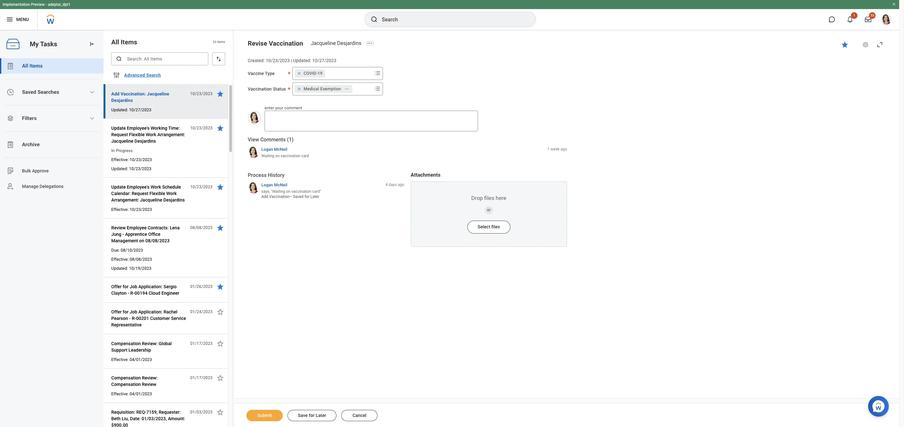 Task type: locate. For each thing, give the bounding box(es) containing it.
for for save for later
[[309, 413, 315, 418]]

1 vertical spatial ago
[[398, 182, 404, 187]]

0 vertical spatial offer
[[111, 284, 122, 289]]

for inside offer for job application: rachel pearson ‎- r-00201 customer service representative
[[123, 309, 129, 315]]

3 compensation from the top
[[111, 382, 141, 387]]

2 01/17/2023 from the top
[[190, 375, 213, 380]]

‎- for pearson
[[129, 316, 131, 321]]

offer for offer for job application: rachel pearson ‎- r-00201 customer service representative
[[111, 309, 122, 315]]

1 vertical spatial review
[[142, 382, 156, 387]]

vaccination left "card"
[[281, 154, 301, 158]]

saved right –
[[293, 195, 304, 199]]

arrangement: down "calendar:"
[[111, 197, 139, 203]]

related actions image
[[345, 87, 349, 91]]

card"
[[312, 189, 321, 194]]

vaccination down "waiting
[[269, 195, 290, 199]]

star image
[[217, 224, 224, 232], [217, 283, 224, 291], [217, 308, 224, 316], [217, 374, 224, 382], [217, 408, 224, 416]]

1 vertical spatial search image
[[116, 56, 122, 62]]

0 vertical spatial job
[[130, 284, 137, 289]]

1 chevron down image from the top
[[90, 90, 95, 95]]

0 vertical spatial saved
[[22, 89, 36, 95]]

archive button
[[0, 137, 104, 152]]

1 vertical spatial chevron down image
[[90, 116, 95, 121]]

logan mcneil up waiting
[[262, 147, 288, 152]]

3 effective: from the top
[[111, 257, 129, 262]]

x small image left the "medical"
[[296, 86, 303, 92]]

33
[[871, 14, 875, 17], [213, 40, 216, 44]]

0 horizontal spatial review
[[111, 225, 126, 230]]

on down apprentice
[[139, 238, 144, 243]]

1 right notifications large 'image'
[[854, 14, 856, 17]]

33 left items
[[213, 40, 216, 44]]

for inside 'button'
[[309, 413, 315, 418]]

ago right week
[[561, 147, 567, 151]]

work left schedule
[[151, 184, 161, 190]]

flexible up 'progress'
[[129, 132, 145, 137]]

2 chevron down image from the top
[[90, 116, 95, 121]]

justify image
[[6, 16, 14, 23]]

2 vertical spatial work
[[166, 191, 177, 196]]

covid-19 element
[[304, 70, 323, 76]]

job for 00201
[[130, 309, 137, 315]]

employee's down updated: 10/27/2023
[[127, 126, 150, 131]]

list
[[0, 58, 104, 194]]

0 horizontal spatial flexible
[[129, 132, 145, 137]]

add left vaccination:
[[111, 91, 119, 96]]

33 left profile logan mcneil 'icon'
[[871, 14, 875, 17]]

0 horizontal spatial saved
[[22, 89, 36, 95]]

add down "says,"
[[262, 195, 268, 199]]

update inside update employee's working time: request flexible work arrangement: jacqueline desjardins
[[111, 126, 126, 131]]

logan mcneil button for history
[[262, 182, 288, 188]]

clipboard image up the clock check icon
[[6, 62, 14, 70]]

request up the "in progress"
[[111, 132, 128, 137]]

1 horizontal spatial on
[[275, 154, 280, 158]]

2 clipboard image from the top
[[6, 141, 14, 149]]

5 effective: from the top
[[111, 392, 129, 396]]

attachments region
[[411, 172, 567, 247]]

2 vertical spatial on
[[139, 238, 144, 243]]

chevron down image for filters
[[90, 116, 95, 121]]

0 vertical spatial employee's
[[127, 126, 150, 131]]

logan mcneil button for comments
[[262, 146, 288, 152]]

2 vertical spatial vaccination
[[269, 195, 290, 199]]

‎- right clayton
[[128, 291, 129, 296]]

33 inside button
[[871, 14, 875, 17]]

1 vertical spatial 01/17/2023
[[190, 375, 213, 380]]

0 vertical spatial ‎-
[[128, 291, 129, 296]]

0 horizontal spatial arrangement:
[[111, 197, 139, 203]]

star image
[[841, 41, 849, 49], [217, 90, 224, 98], [217, 124, 224, 132], [217, 183, 224, 191], [217, 340, 224, 348]]

offer inside offer for job application: rachel pearson ‎- r-00201 customer service representative
[[111, 309, 122, 315]]

1 review: from the top
[[142, 341, 158, 346]]

effective: for compensation review: compensation review
[[111, 392, 129, 396]]

for up pearson
[[123, 309, 129, 315]]

vaccination status
[[248, 86, 286, 92]]

application: inside 'offer for job application: sergio clayton ‎- r-00194 cloud engineer'
[[138, 284, 163, 289]]

0 vertical spatial work
[[146, 132, 156, 137]]

1 vertical spatial logan
[[262, 182, 273, 187]]

application: up the cloud
[[138, 284, 163, 289]]

1 vertical spatial clipboard image
[[6, 141, 14, 149]]

2 vertical spatial 08/08/2023
[[130, 257, 152, 262]]

1 vertical spatial request
[[132, 191, 148, 196]]

- up management
[[123, 232, 124, 237]]

1 week ago
[[548, 147, 567, 151]]

2 logan mcneil button from the top
[[262, 182, 288, 188]]

‎- inside 'offer for job application: sergio clayton ‎- r-00194 cloud engineer'
[[128, 291, 129, 296]]

1 left week
[[548, 147, 550, 151]]

application: inside offer for job application: rachel pearson ‎- r-00201 customer service representative
[[138, 309, 163, 315]]

2 effective: 04/01/2023 from the top
[[111, 392, 152, 396]]

1 horizontal spatial 1
[[854, 14, 856, 17]]

0 vertical spatial review:
[[142, 341, 158, 346]]

1 vertical spatial offer
[[111, 309, 122, 315]]

0 horizontal spatial on
[[139, 238, 144, 243]]

chevron down image
[[90, 90, 95, 95], [90, 116, 95, 121]]

x small image
[[296, 70, 303, 77], [296, 86, 303, 92]]

1 vertical spatial employee's
[[127, 184, 150, 190]]

save
[[298, 413, 308, 418]]

clipboard image inside all items button
[[6, 62, 14, 70]]

transformation import image
[[89, 41, 95, 47]]

1 mcneil from the top
[[274, 147, 288, 152]]

vaccination up | in the top left of the page
[[269, 39, 303, 47]]

0 horizontal spatial request
[[111, 132, 128, 137]]

1 vertical spatial prompts image
[[374, 85, 382, 92]]

employee's inside 'update employee's work schedule calendar: request flexible work arrangement: jacqueline desjardins'
[[127, 184, 150, 190]]

star image for update employee's work schedule calendar: request flexible work arrangement: jacqueline desjardins
[[217, 183, 224, 191]]

flexible inside update employee's working time: request flexible work arrangement: jacqueline desjardins
[[129, 132, 145, 137]]

- inside 'menu' banner
[[46, 2, 47, 7]]

1 effective: 04/01/2023 from the top
[[111, 357, 152, 362]]

logan mcneil button
[[262, 146, 288, 152], [262, 182, 288, 188]]

updated: 10/19/2023
[[111, 266, 151, 271]]

updated: down vaccination:
[[111, 107, 128, 112]]

effective: 10/23/2023 up "employee"
[[111, 207, 152, 212]]

add inside the says, "waiting on vaccination card" add vaccination – saved for later
[[262, 195, 268, 199]]

2 prompts image from the top
[[374, 85, 382, 92]]

1 01/17/2023 from the top
[[190, 341, 213, 346]]

jacqueline down the search
[[147, 91, 169, 96]]

08/08/2023 up 10/19/2023
[[130, 257, 152, 262]]

logan mcneil inside process history region
[[262, 182, 288, 187]]

job inside offer for job application: rachel pearson ‎- r-00201 customer service representative
[[130, 309, 137, 315]]

attachments
[[411, 172, 441, 178]]

1 vertical spatial all
[[22, 63, 28, 69]]

clipboard image left archive
[[6, 141, 14, 149]]

updated: down the "in progress"
[[111, 166, 128, 171]]

logan inside process history region
[[262, 182, 273, 187]]

employee's
[[127, 126, 150, 131], [127, 184, 150, 190]]

all right transformation import image
[[111, 38, 119, 46]]

10/27/2023 up "19"
[[312, 58, 337, 63]]

x small image inside the covid-19, press delete to clear value. option
[[296, 70, 303, 77]]

2 logan mcneil from the top
[[262, 182, 288, 187]]

ago right days
[[398, 182, 404, 187]]

vaccination down vaccine type
[[248, 86, 272, 92]]

0 vertical spatial prompts image
[[374, 69, 382, 77]]

says, "waiting on vaccination card" add vaccination – saved for later
[[262, 189, 321, 199]]

compensation review: global support leadership button
[[111, 340, 187, 354]]

0 vertical spatial all
[[111, 38, 119, 46]]

1 update from the top
[[111, 126, 126, 131]]

employee's photo (logan mcneil) image
[[248, 111, 261, 124]]

review: inside compensation review: global support leadership
[[142, 341, 158, 346]]

1 clipboard image from the top
[[6, 62, 14, 70]]

01/26/2023
[[190, 284, 213, 289]]

0 vertical spatial arrangement:
[[157, 132, 185, 137]]

work down schedule
[[166, 191, 177, 196]]

1 vertical spatial compensation
[[111, 375, 141, 381]]

add vaccination: jacqueline desjardins button
[[111, 90, 187, 104]]

saved inside the says, "waiting on vaccination card" add vaccination – saved for later
[[293, 195, 304, 199]]

1 vertical spatial -
[[123, 232, 124, 237]]

1 horizontal spatial add
[[262, 195, 268, 199]]

star image for offer for job application: rachel pearson ‎- r-00201 customer service representative
[[217, 308, 224, 316]]

compensation inside compensation review: global support leadership
[[111, 341, 141, 346]]

3 star image from the top
[[217, 308, 224, 316]]

service
[[171, 316, 186, 321]]

1 x small image from the top
[[296, 70, 303, 77]]

saved
[[22, 89, 36, 95], [293, 195, 304, 199]]

0 vertical spatial vaccination
[[269, 39, 303, 47]]

1 vertical spatial saved
[[293, 195, 304, 199]]

employee's up "calendar:"
[[127, 184, 150, 190]]

process history region
[[248, 172, 404, 202]]

1 horizontal spatial 33
[[871, 14, 875, 17]]

1 employee's from the top
[[127, 126, 150, 131]]

mcneil inside process history region
[[274, 182, 288, 187]]

advanced search button
[[122, 69, 164, 82]]

effective: down the "in progress"
[[111, 157, 129, 162]]

1 vertical spatial flexible
[[150, 191, 165, 196]]

items
[[121, 38, 137, 46], [30, 63, 43, 69]]

2 job from the top
[[130, 309, 137, 315]]

04/01/2023 down the "compensation review: compensation review"
[[130, 392, 152, 396]]

liu,
[[122, 416, 129, 421]]

10/23/2023
[[266, 58, 290, 63], [190, 91, 213, 96], [190, 126, 213, 130], [130, 157, 152, 162], [129, 166, 151, 171], [190, 184, 213, 189], [130, 207, 152, 212]]

2 logan from the top
[[262, 182, 273, 187]]

arrangement:
[[157, 132, 185, 137], [111, 197, 139, 203]]

mcneil for history
[[274, 182, 288, 187]]

1 logan mcneil button from the top
[[262, 146, 288, 152]]

0 vertical spatial add
[[111, 91, 119, 96]]

0 vertical spatial flexible
[[129, 132, 145, 137]]

clipboard image inside archive button
[[6, 141, 14, 149]]

later down card"
[[311, 195, 319, 199]]

files
[[492, 224, 500, 230]]

1 vertical spatial x small image
[[296, 86, 303, 92]]

x small image inside medical exemption, press delete to clear value. option
[[296, 86, 303, 92]]

0 vertical spatial items
[[121, 38, 137, 46]]

1 vertical spatial 10/27/2023
[[129, 107, 151, 112]]

4 effective: from the top
[[111, 357, 129, 362]]

effective: 04/01/2023 down the "compensation review: compensation review"
[[111, 392, 152, 396]]

action bar region
[[234, 404, 900, 427]]

01/17/2023 for compensation review: global support leadership
[[190, 341, 213, 346]]

08/10/2023
[[121, 248, 143, 253]]

1 button
[[843, 12, 858, 27]]

request inside update employee's working time: request flexible work arrangement: jacqueline desjardins
[[111, 132, 128, 137]]

logan mcneil up "waiting
[[262, 182, 288, 187]]

0 vertical spatial mcneil
[[274, 147, 288, 152]]

star image for compensation review: global support leadership
[[217, 340, 224, 348]]

0 vertical spatial later
[[311, 195, 319, 199]]

updated:
[[293, 58, 311, 63], [111, 107, 128, 112], [111, 166, 128, 171], [111, 266, 128, 271]]

2 04/01/2023 from the top
[[130, 392, 152, 396]]

request inside 'update employee's work schedule calendar: request flexible work arrangement: jacqueline desjardins'
[[132, 191, 148, 196]]

1 04/01/2023 from the top
[[130, 357, 152, 362]]

offer for job application: sergio clayton ‎- r-00194 cloud engineer button
[[111, 283, 187, 297]]

10/27/2023
[[312, 58, 337, 63], [129, 107, 151, 112]]

logan mcneil button inside process history region
[[262, 182, 288, 188]]

1 vertical spatial work
[[151, 184, 161, 190]]

2 application: from the top
[[138, 309, 163, 315]]

33 inside item list element
[[213, 40, 216, 44]]

1 offer from the top
[[111, 284, 122, 289]]

submit
[[258, 413, 272, 418]]

5 star image from the top
[[217, 408, 224, 416]]

item list element
[[104, 30, 234, 427]]

08/08/2023 right lena
[[190, 225, 213, 230]]

update inside 'update employee's work schedule calendar: request flexible work arrangement: jacqueline desjardins'
[[111, 184, 126, 190]]

logan mcneil for comments
[[262, 147, 288, 152]]

desjardins inside update employee's working time: request flexible work arrangement: jacqueline desjardins
[[135, 139, 156, 144]]

2 update from the top
[[111, 184, 126, 190]]

effective: down "calendar:"
[[111, 207, 129, 212]]

0 horizontal spatial 33
[[213, 40, 216, 44]]

x small image left covid-
[[296, 70, 303, 77]]

update
[[111, 126, 126, 131], [111, 184, 126, 190]]

0 vertical spatial chevron down image
[[90, 90, 95, 95]]

1 job from the top
[[130, 284, 137, 289]]

mcneil up "waiting
[[274, 182, 288, 187]]

0 vertical spatial review
[[111, 225, 126, 230]]

1 vertical spatial arrangement:
[[111, 197, 139, 203]]

add
[[111, 91, 119, 96], [262, 195, 268, 199]]

filters
[[22, 115, 37, 121]]

compensation up requisition:
[[111, 382, 141, 387]]

2 review: from the top
[[142, 375, 158, 381]]

compensation up "support"
[[111, 341, 141, 346]]

review:
[[142, 341, 158, 346], [142, 375, 158, 381]]

logan for comments
[[262, 147, 273, 152]]

1 vertical spatial ‎-
[[129, 316, 131, 321]]

offer up clayton
[[111, 284, 122, 289]]

clipboard image
[[6, 62, 14, 70], [6, 141, 14, 149]]

0 horizontal spatial add
[[111, 91, 119, 96]]

0 vertical spatial 33
[[871, 14, 875, 17]]

logan up waiting
[[262, 147, 273, 152]]

logan mcneil button up waiting
[[262, 146, 288, 152]]

request right "calendar:"
[[132, 191, 148, 196]]

searches
[[38, 89, 59, 95]]

1 vertical spatial effective: 04/01/2023
[[111, 392, 152, 396]]

configure image
[[113, 71, 120, 79]]

1 vertical spatial all items
[[22, 63, 43, 69]]

requisition: req-7159, requester: beth liu, date: 01/03/2023, amount: $900.00
[[111, 410, 185, 427]]

update down updated: 10/27/2023
[[111, 126, 126, 131]]

2 star image from the top
[[217, 283, 224, 291]]

work down working
[[146, 132, 156, 137]]

‎- up representative
[[129, 316, 131, 321]]

add vaccination: jacqueline desjardins
[[111, 91, 169, 103]]

desjardins inside 'update employee's work schedule calendar: request flexible work arrangement: jacqueline desjardins'
[[163, 197, 185, 203]]

19
[[318, 71, 323, 76]]

arrangement: down time:
[[157, 132, 185, 137]]

star image for requisition: req-7159, requester: beth liu, date: 01/03/2023, amount: $900.00
[[217, 408, 224, 416]]

medical exemption, press delete to clear value. option
[[295, 85, 353, 93]]

1 horizontal spatial ago
[[561, 147, 567, 151]]

job inside 'offer for job application: sergio clayton ‎- r-00194 cloud engineer'
[[130, 284, 137, 289]]

2 mcneil from the top
[[274, 182, 288, 187]]

saved inside dropdown button
[[22, 89, 36, 95]]

0 vertical spatial -
[[46, 2, 47, 7]]

logan up "says,"
[[262, 182, 273, 187]]

later right save
[[316, 413, 326, 418]]

menu banner
[[0, 0, 900, 30]]

on up –
[[286, 189, 291, 194]]

1 application: from the top
[[138, 284, 163, 289]]

manage delegations
[[22, 184, 64, 189]]

r- inside offer for job application: rachel pearson ‎- r-00201 customer service representative
[[132, 316, 136, 321]]

adeptai_dpt1
[[48, 2, 71, 7]]

2 x small image from the top
[[296, 86, 303, 92]]

1 vertical spatial r-
[[132, 316, 136, 321]]

ago inside process history region
[[398, 182, 404, 187]]

1 horizontal spatial arrangement:
[[157, 132, 185, 137]]

clipboard image for archive
[[6, 141, 14, 149]]

effective: down due:
[[111, 257, 129, 262]]

2 horizontal spatial on
[[286, 189, 291, 194]]

apprentice
[[125, 232, 147, 237]]

all inside item list element
[[111, 38, 119, 46]]

0 vertical spatial x small image
[[296, 70, 303, 77]]

employee's for request
[[127, 184, 150, 190]]

r- for 00201
[[132, 316, 136, 321]]

10/27/2023 down add vaccination: jacqueline desjardins
[[129, 107, 151, 112]]

review up 'jung'
[[111, 225, 126, 230]]

- right preview
[[46, 2, 47, 7]]

1 vertical spatial 33
[[213, 40, 216, 44]]

update employee's working time: request flexible work arrangement: jacqueline desjardins
[[111, 126, 185, 144]]

compensation down "support"
[[111, 375, 141, 381]]

‎- for clayton
[[128, 291, 129, 296]]

compensation for review
[[111, 375, 141, 381]]

jacqueline inside update employee's working time: request flexible work arrangement: jacqueline desjardins
[[111, 139, 133, 144]]

0 vertical spatial 04/01/2023
[[130, 357, 152, 362]]

mcneil for comments
[[274, 147, 288, 152]]

‎- inside offer for job application: rachel pearson ‎- r-00201 customer service representative
[[129, 316, 131, 321]]

prompts image
[[374, 69, 382, 77], [374, 85, 382, 92]]

offer inside 'offer for job application: sergio clayton ‎- r-00194 cloud engineer'
[[111, 284, 122, 289]]

1 prompts image from the top
[[374, 69, 382, 77]]

enter your comment
[[265, 105, 302, 110]]

0 vertical spatial request
[[111, 132, 128, 137]]

effective: 04/01/2023 down leadership
[[111, 357, 152, 362]]

review inside the "compensation review: compensation review"
[[142, 382, 156, 387]]

review: inside the "compensation review: compensation review"
[[142, 375, 158, 381]]

jacqueline desjardins element
[[311, 40, 365, 46]]

r- inside 'offer for job application: sergio clayton ‎- r-00194 cloud engineer'
[[130, 291, 135, 296]]

for up clayton
[[123, 284, 129, 289]]

x small image for status
[[296, 86, 303, 92]]

effective: down "support"
[[111, 357, 129, 362]]

1 inside button
[[854, 14, 856, 17]]

star image for add vaccination: jacqueline desjardins
[[217, 90, 224, 98]]

clipboard image for all items
[[6, 62, 14, 70]]

1 star image from the top
[[217, 224, 224, 232]]

2 vertical spatial compensation
[[111, 382, 141, 387]]

effective: 10/23/2023 up updated: 10/23/2023
[[111, 157, 152, 162]]

1 effective: 10/23/2023 from the top
[[111, 157, 152, 162]]

effective: 08/08/2023
[[111, 257, 152, 262]]

all up saved searches at the left
[[22, 63, 28, 69]]

desjardins
[[337, 40, 362, 46], [111, 98, 133, 103], [135, 139, 156, 144], [163, 197, 185, 203]]

job
[[130, 284, 137, 289], [130, 309, 137, 315]]

update up "calendar:"
[[111, 184, 126, 190]]

jacqueline desjardins
[[311, 40, 362, 46]]

effective: for update employee's work schedule calendar: request flexible work arrangement: jacqueline desjardins
[[111, 207, 129, 212]]

mcneil up waiting on vaccination card
[[274, 147, 288, 152]]

1 compensation from the top
[[111, 341, 141, 346]]

logan mcneil
[[262, 147, 288, 152], [262, 182, 288, 187]]

revise vaccination
[[248, 39, 303, 47]]

1 horizontal spatial flexible
[[150, 191, 165, 196]]

0 horizontal spatial ago
[[398, 182, 404, 187]]

review: up leadership
[[142, 341, 158, 346]]

1 logan mcneil from the top
[[262, 147, 288, 152]]

0 horizontal spatial -
[[46, 2, 47, 7]]

0 vertical spatial r-
[[130, 291, 135, 296]]

employee's inside update employee's working time: request flexible work arrangement: jacqueline desjardins
[[127, 126, 150, 131]]

0 vertical spatial 01/17/2023
[[190, 341, 213, 346]]

updated: down effective: 08/08/2023 at the bottom left of page
[[111, 266, 128, 271]]

1 horizontal spatial -
[[123, 232, 124, 237]]

effective: 04/01/2023
[[111, 357, 152, 362], [111, 392, 152, 396]]

r- up representative
[[132, 316, 136, 321]]

10/19/2023
[[129, 266, 151, 271]]

$900.00
[[111, 423, 128, 427]]

updated: for updated: 10/19/2023
[[111, 266, 128, 271]]

jacqueline up the "in progress"
[[111, 139, 133, 144]]

flexible
[[129, 132, 145, 137], [150, 191, 165, 196]]

2 offer from the top
[[111, 309, 122, 315]]

select files button
[[468, 221, 511, 234]]

0 horizontal spatial 1
[[548, 147, 550, 151]]

gear image
[[863, 41, 869, 48]]

0 vertical spatial all items
[[111, 38, 137, 46]]

0 horizontal spatial items
[[30, 63, 43, 69]]

flexible down schedule
[[150, 191, 165, 196]]

compensation
[[111, 341, 141, 346], [111, 375, 141, 381], [111, 382, 141, 387]]

0 horizontal spatial all
[[22, 63, 28, 69]]

33 button
[[862, 12, 876, 27]]

comments
[[261, 137, 286, 143]]

search image
[[370, 16, 378, 23], [116, 56, 122, 62]]

r- right clayton
[[130, 291, 135, 296]]

1 vertical spatial mcneil
[[274, 182, 288, 187]]

jacqueline inside add vaccination: jacqueline desjardins
[[147, 91, 169, 96]]

logan mcneil button up "waiting
[[262, 182, 288, 188]]

1 vertical spatial vaccination
[[292, 189, 311, 194]]

1 horizontal spatial request
[[132, 191, 148, 196]]

all inside button
[[22, 63, 28, 69]]

effective: 04/01/2023 for review
[[111, 392, 152, 396]]

01/17/2023 for compensation review: compensation review
[[190, 375, 213, 380]]

enter your comment text field
[[265, 111, 478, 131]]

2 effective: from the top
[[111, 207, 129, 212]]

for inside 'offer for job application: sergio clayton ‎- r-00194 cloud engineer'
[[123, 284, 129, 289]]

saved right the clock check icon
[[22, 89, 36, 95]]

1 horizontal spatial all
[[111, 38, 119, 46]]

updated: right | in the top left of the page
[[293, 58, 311, 63]]

effective: 04/01/2023 for support
[[111, 357, 152, 362]]

support
[[111, 348, 127, 353]]

1 vertical spatial later
[[316, 413, 326, 418]]

2 compensation from the top
[[111, 375, 141, 381]]

0 vertical spatial compensation
[[111, 341, 141, 346]]

for right –
[[305, 195, 310, 199]]

job up 00194
[[130, 284, 137, 289]]

all items
[[111, 38, 137, 46], [22, 63, 43, 69]]

list containing all items
[[0, 58, 104, 194]]

1 vertical spatial effective: 10/23/2023
[[111, 207, 152, 212]]

1 vertical spatial application:
[[138, 309, 163, 315]]

08/08/2023 down 'office'
[[145, 238, 170, 243]]

manage
[[22, 184, 38, 189]]

2 employee's from the top
[[127, 184, 150, 190]]

1 vertical spatial update
[[111, 184, 126, 190]]

1 horizontal spatial review
[[142, 382, 156, 387]]

application: up 00201
[[138, 309, 163, 315]]

effective: up requisition:
[[111, 392, 129, 396]]

jacqueline down schedule
[[140, 197, 162, 203]]

job up 00201
[[130, 309, 137, 315]]

1 vertical spatial logan mcneil button
[[262, 182, 288, 188]]

1
[[854, 14, 856, 17], [548, 147, 550, 151]]

04/01/2023 down leadership
[[130, 357, 152, 362]]

created: 10/23/2023 | updated: 10/27/2023
[[248, 58, 337, 63]]

vaccination up –
[[292, 189, 311, 194]]

0 vertical spatial effective: 04/01/2023
[[111, 357, 152, 362]]

1 vertical spatial add
[[262, 195, 268, 199]]

waiting on vaccination card
[[262, 154, 309, 158]]

1 vertical spatial logan mcneil
[[262, 182, 288, 187]]

saved searches button
[[0, 84, 104, 100]]

on right waiting
[[275, 154, 280, 158]]

offer up pearson
[[111, 309, 122, 315]]

work
[[146, 132, 156, 137], [151, 184, 161, 190], [166, 191, 177, 196]]

for right save
[[309, 413, 315, 418]]

jacqueline inside 'update employee's work schedule calendar: request flexible work arrangement: jacqueline desjardins'
[[140, 197, 162, 203]]

1 logan from the top
[[262, 147, 273, 152]]

review up 7159,
[[142, 382, 156, 387]]

0 vertical spatial logan
[[262, 147, 273, 152]]

implementation
[[3, 2, 30, 7]]

08/08/2023
[[190, 225, 213, 230], [145, 238, 170, 243], [130, 257, 152, 262]]

review: down leadership
[[142, 375, 158, 381]]



Task type: vqa. For each thing, say whether or not it's contained in the screenshot.


Task type: describe. For each thing, give the bounding box(es) containing it.
week
[[551, 147, 560, 151]]

my tasks
[[30, 40, 57, 48]]

user plus image
[[6, 183, 14, 190]]

covid-19, press delete to clear value. option
[[295, 70, 325, 77]]

4
[[386, 182, 388, 187]]

beth
[[111, 416, 121, 421]]

application: for customer
[[138, 309, 163, 315]]

0 horizontal spatial search image
[[116, 56, 122, 62]]

review inside review employee contracts: lena jung - apprentice office management on 08/08/2023
[[111, 225, 126, 230]]

compensation review: global support leadership
[[111, 341, 172, 353]]

1 for 1 week ago
[[548, 147, 550, 151]]

exemption
[[321, 86, 341, 91]]

Search Workday  search field
[[382, 12, 523, 27]]

select files
[[478, 224, 500, 230]]

prompts image for vaccine type
[[374, 69, 382, 77]]

33 for 33
[[871, 14, 875, 17]]

calendar:
[[111, 191, 131, 196]]

fullscreen image
[[876, 41, 884, 49]]

type
[[265, 71, 275, 76]]

logan for history
[[262, 182, 273, 187]]

cloud
[[149, 291, 160, 296]]

engineer
[[162, 291, 179, 296]]

Search: All Items text field
[[111, 52, 208, 65]]

0 vertical spatial on
[[275, 154, 280, 158]]

sort image
[[216, 56, 222, 62]]

search
[[146, 72, 161, 78]]

33 items
[[213, 40, 225, 44]]

filters button
[[0, 111, 104, 126]]

due: 08/10/2023
[[111, 248, 143, 253]]

select
[[478, 224, 491, 230]]

work inside update employee's working time: request flexible work arrangement: jacqueline desjardins
[[146, 132, 156, 137]]

all items inside item list element
[[111, 38, 137, 46]]

0 vertical spatial vaccination
[[281, 154, 301, 158]]

requisition:
[[111, 410, 135, 415]]

vaccination:
[[121, 91, 146, 96]]

on inside the says, "waiting on vaccination card" add vaccination – saved for later
[[286, 189, 291, 194]]

covid-
[[304, 71, 318, 76]]

submit button
[[247, 410, 283, 421]]

chevron down image for saved searches
[[90, 90, 95, 95]]

comment
[[285, 105, 302, 110]]

amount:
[[168, 416, 185, 421]]

4 star image from the top
[[217, 374, 224, 382]]

updated: for updated: 10/23/2023
[[111, 166, 128, 171]]

status
[[273, 86, 286, 92]]

ago for process history
[[398, 182, 404, 187]]

x small image for type
[[296, 70, 303, 77]]

clayton
[[111, 291, 127, 296]]

|
[[291, 58, 292, 63]]

medical exemption element
[[304, 86, 341, 92]]

cancel button
[[342, 410, 378, 421]]

on inside review employee contracts: lena jung - apprentice office management on 08/08/2023
[[139, 238, 144, 243]]

view comments (1)
[[248, 137, 294, 143]]

date:
[[130, 416, 141, 421]]

pearson
[[111, 316, 128, 321]]

update for update employee's work schedule calendar: request flexible work arrangement: jacqueline desjardins
[[111, 184, 126, 190]]

in
[[111, 148, 115, 153]]

medical
[[304, 86, 319, 91]]

vaccine type
[[248, 71, 275, 76]]

management
[[111, 238, 138, 243]]

close environment banner image
[[893, 2, 897, 6]]

all items inside button
[[22, 63, 43, 69]]

effective: for compensation review: global support leadership
[[111, 357, 129, 362]]

inbox large image
[[865, 16, 872, 23]]

or
[[487, 208, 491, 212]]

contracts:
[[148, 225, 169, 230]]

tasks
[[40, 40, 57, 48]]

vaccine
[[248, 71, 264, 76]]

vaccination inside the says, "waiting on vaccination card" add vaccination – saved for later
[[292, 189, 311, 194]]

delegations
[[40, 184, 64, 189]]

rename image
[[6, 167, 14, 175]]

ago for view comments (1)
[[561, 147, 567, 151]]

enter
[[265, 105, 274, 110]]

representative
[[111, 322, 142, 328]]

later inside 'button'
[[316, 413, 326, 418]]

schedule
[[162, 184, 181, 190]]

application: for cloud
[[138, 284, 163, 289]]

working
[[151, 126, 167, 131]]

office
[[148, 232, 160, 237]]

0 vertical spatial 08/08/2023
[[190, 225, 213, 230]]

desjardins inside add vaccination: jacqueline desjardins
[[111, 98, 133, 103]]

review: for global
[[142, 341, 158, 346]]

notifications large image
[[847, 16, 854, 23]]

compensation for support
[[111, 341, 141, 346]]

r- for 00194
[[130, 291, 135, 296]]

view
[[248, 137, 259, 143]]

in progress
[[111, 148, 133, 153]]

my tasks element
[[0, 30, 104, 427]]

04/01/2023 for support
[[130, 357, 152, 362]]

updated: 10/23/2023
[[111, 166, 151, 171]]

process
[[248, 172, 267, 178]]

offer for offer for job application: sergio clayton ‎- r-00194 cloud engineer
[[111, 284, 122, 289]]

add inside add vaccination: jacqueline desjardins
[[111, 91, 119, 96]]

req-
[[136, 410, 146, 415]]

history
[[268, 172, 285, 178]]

star image for offer for job application: sergio clayton ‎- r-00194 cloud engineer
[[217, 283, 224, 291]]

sergio
[[164, 284, 177, 289]]

items
[[217, 40, 225, 44]]

10/27/2023 inside item list element
[[129, 107, 151, 112]]

says,
[[262, 189, 270, 194]]

manage delegations link
[[0, 179, 104, 194]]

review employee contracts: lena jung - apprentice office management on 08/08/2023
[[111, 225, 180, 243]]

logan mcneil for history
[[262, 182, 288, 187]]

your
[[275, 105, 283, 110]]

1 horizontal spatial search image
[[370, 16, 378, 23]]

08/08/2023 inside review employee contracts: lena jung - apprentice office management on 08/08/2023
[[145, 238, 170, 243]]

progress
[[116, 148, 133, 153]]

update employee's working time: request flexible work arrangement: jacqueline desjardins button
[[111, 124, 187, 145]]

cancel
[[353, 413, 367, 418]]

waiting
[[262, 154, 274, 158]]

requester:
[[159, 410, 181, 415]]

4 days ago
[[386, 182, 404, 187]]

customer
[[150, 316, 170, 321]]

saved searches
[[22, 89, 59, 95]]

due:
[[111, 248, 120, 253]]

0 vertical spatial 10/27/2023
[[312, 58, 337, 63]]

update for update employee's working time: request flexible work arrangement: jacqueline desjardins
[[111, 126, 126, 131]]

flexible inside 'update employee's work schedule calendar: request flexible work arrangement: jacqueline desjardins'
[[150, 191, 165, 196]]

04/01/2023 for review
[[130, 392, 152, 396]]

update employee's work schedule calendar: request flexible work arrangement: jacqueline desjardins
[[111, 184, 185, 203]]

profile logan mcneil image
[[882, 14, 892, 26]]

1 vertical spatial vaccination
[[248, 86, 272, 92]]

arrangement: inside update employee's working time: request flexible work arrangement: jacqueline desjardins
[[157, 132, 185, 137]]

1 for 1
[[854, 14, 856, 17]]

employee's for flexible
[[127, 126, 150, 131]]

save for later
[[298, 413, 326, 418]]

update employee's work schedule calendar: request flexible work arrangement: jacqueline desjardins button
[[111, 183, 187, 204]]

for for offer for job application: rachel pearson ‎- r-00201 customer service representative
[[123, 309, 129, 315]]

later inside the says, "waiting on vaccination card" add vaccination – saved for later
[[311, 195, 319, 199]]

prompts image for vaccination status
[[374, 85, 382, 92]]

33 for 33 items
[[213, 40, 216, 44]]

00194
[[135, 291, 148, 296]]

compensation review: compensation review
[[111, 375, 158, 387]]

updated: for updated: 10/27/2023
[[111, 107, 128, 112]]

card
[[302, 154, 309, 158]]

star image for update employee's working time: request flexible work arrangement: jacqueline desjardins
[[217, 124, 224, 132]]

items inside item list element
[[121, 38, 137, 46]]

jacqueline up "19"
[[311, 40, 336, 46]]

vaccination inside the says, "waiting on vaccination card" add vaccination – saved for later
[[269, 195, 290, 199]]

clock check image
[[6, 88, 14, 96]]

arrangement: inside 'update employee's work schedule calendar: request flexible work arrangement: jacqueline desjardins'
[[111, 197, 139, 203]]

2 effective: 10/23/2023 from the top
[[111, 207, 152, 212]]

all items button
[[0, 58, 104, 74]]

perspective image
[[6, 115, 14, 122]]

review: for compensation
[[142, 375, 158, 381]]

created:
[[248, 58, 265, 63]]

1 effective: from the top
[[111, 157, 129, 162]]

items inside button
[[30, 63, 43, 69]]

rachel
[[164, 309, 177, 315]]

offer for job application: rachel pearson ‎- r-00201 customer service representative button
[[111, 308, 187, 329]]

- inside review employee contracts: lena jung - apprentice office management on 08/08/2023
[[123, 232, 124, 237]]

menu button
[[0, 9, 37, 30]]

00201
[[136, 316, 149, 321]]

01/24/2023
[[190, 309, 213, 314]]

for for offer for job application: sergio clayton ‎- r-00194 cloud engineer
[[123, 284, 129, 289]]

7159,
[[146, 410, 158, 415]]

job for 00194
[[130, 284, 137, 289]]

for inside the says, "waiting on vaccination card" add vaccination – saved for later
[[305, 195, 310, 199]]

time:
[[168, 126, 180, 131]]



